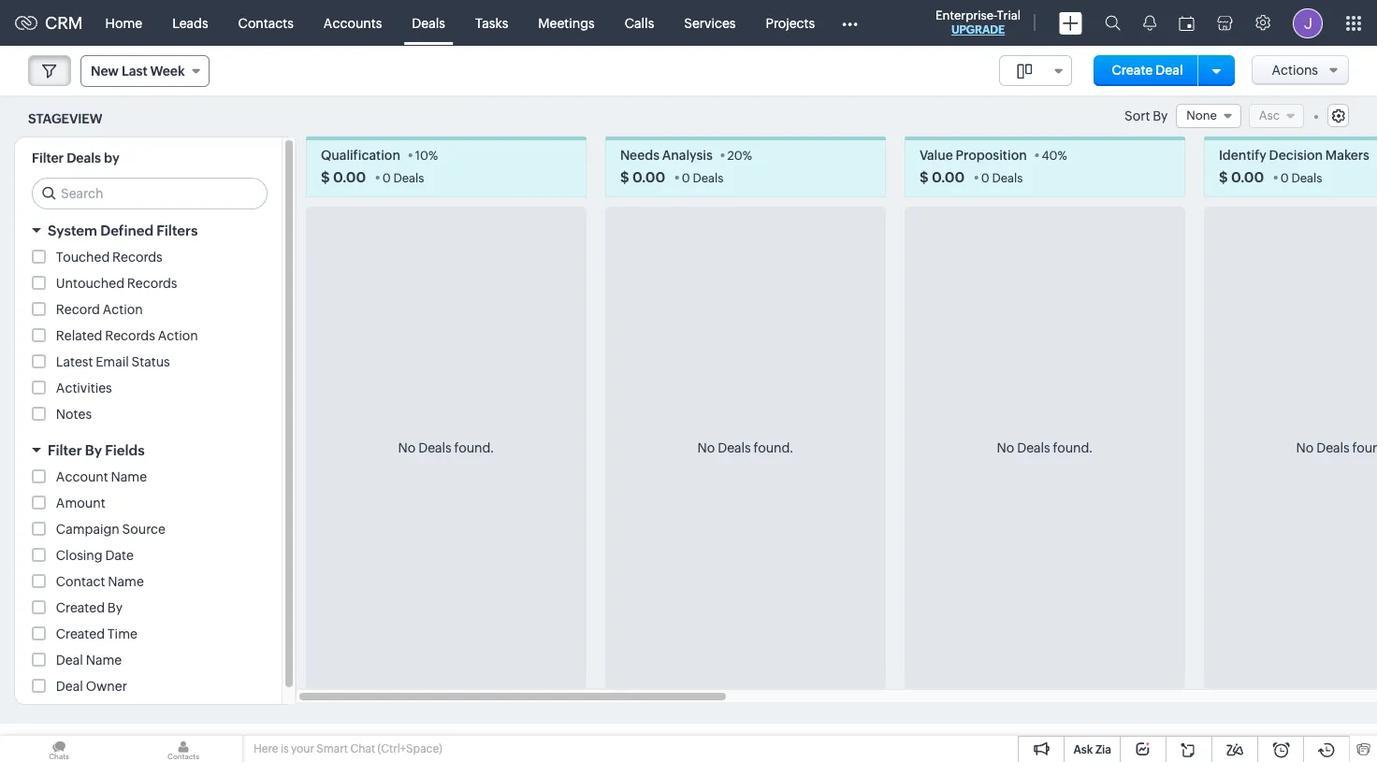 Task type: locate. For each thing, give the bounding box(es) containing it.
1 vertical spatial name
[[108, 575, 144, 590]]

40
[[1042, 149, 1058, 163]]

0 vertical spatial records
[[112, 250, 163, 265]]

0 deals for qualification
[[383, 172, 424, 186]]

0 deals down proposition
[[981, 172, 1023, 186]]

0 down proposition
[[981, 172, 990, 186]]

$ 0.00
[[321, 170, 366, 186], [620, 170, 665, 186], [920, 170, 965, 186], [1219, 170, 1264, 186]]

0 horizontal spatial no deals found.
[[398, 441, 494, 456]]

filter for filter deals by
[[32, 151, 64, 166]]

2 horizontal spatial no deals found.
[[997, 441, 1093, 456]]

$ 0.00 for qualification
[[321, 170, 366, 186]]

name
[[111, 470, 147, 485], [108, 575, 144, 590], [86, 653, 122, 668]]

3 no from the left
[[997, 441, 1015, 456]]

record
[[56, 303, 100, 317]]

0 for needs analysis
[[682, 172, 690, 186]]

calls
[[625, 15, 654, 30]]

name down the date
[[108, 575, 144, 590]]

found. for value
[[1053, 441, 1093, 456]]

%
[[428, 149, 438, 163], [743, 149, 752, 163], [1058, 149, 1067, 163]]

3 $ 0.00 from the left
[[920, 170, 965, 186]]

0 deals down decision
[[1281, 172, 1323, 186]]

records down defined at the top of the page
[[112, 250, 163, 265]]

2 horizontal spatial found.
[[1053, 441, 1093, 456]]

by for created
[[107, 601, 123, 616]]

10
[[415, 149, 428, 163]]

contacts link
[[223, 0, 309, 45]]

records up latest email status
[[105, 329, 155, 344]]

1 horizontal spatial by
[[107, 601, 123, 616]]

by up account name
[[85, 443, 102, 459]]

0 horizontal spatial %
[[428, 149, 438, 163]]

chats image
[[0, 736, 118, 763]]

% for needs analysis
[[743, 149, 752, 163]]

0 vertical spatial action
[[103, 303, 143, 317]]

0 horizontal spatial by
[[85, 443, 102, 459]]

% for qualification
[[428, 149, 438, 163]]

accounts link
[[309, 0, 397, 45]]

0 deals down 10
[[383, 172, 424, 186]]

meetings
[[538, 15, 595, 30]]

chat
[[350, 743, 375, 756]]

2 $ 0.00 from the left
[[620, 170, 665, 186]]

deal owner
[[56, 680, 127, 695]]

0 horizontal spatial action
[[103, 303, 143, 317]]

system defined filters
[[48, 223, 198, 239]]

$
[[321, 170, 330, 186], [620, 170, 629, 186], [920, 170, 929, 186], [1219, 170, 1228, 186]]

0.00 for value proposition
[[932, 170, 965, 186]]

None field
[[1176, 104, 1242, 128]]

no deals found.
[[398, 441, 494, 456], [698, 441, 794, 456], [997, 441, 1093, 456]]

1 vertical spatial deal
[[56, 653, 83, 668]]

upgrade
[[952, 23, 1005, 36]]

0 down "analysis"
[[682, 172, 690, 186]]

contacts image
[[124, 736, 242, 763]]

action up related records action
[[103, 303, 143, 317]]

by up time
[[107, 601, 123, 616]]

0 horizontal spatial found.
[[454, 441, 494, 456]]

4 0 from the left
[[1281, 172, 1289, 186]]

1 horizontal spatial action
[[158, 329, 198, 344]]

name down fields
[[111, 470, 147, 485]]

2 vertical spatial name
[[86, 653, 122, 668]]

0
[[383, 172, 391, 186], [682, 172, 690, 186], [981, 172, 990, 186], [1281, 172, 1289, 186]]

latest email status
[[56, 355, 170, 370]]

1 vertical spatial records
[[127, 276, 177, 291]]

contacts
[[238, 15, 294, 30]]

records down touched records
[[127, 276, 177, 291]]

1 % from the left
[[428, 149, 438, 163]]

1 vertical spatial filter
[[48, 443, 82, 459]]

0 vertical spatial filter
[[32, 151, 64, 166]]

0.00 down needs
[[632, 170, 665, 186]]

1 horizontal spatial found.
[[754, 441, 794, 456]]

4 $ 0.00 from the left
[[1219, 170, 1264, 186]]

$ down needs
[[620, 170, 629, 186]]

by inside dropdown button
[[85, 443, 102, 459]]

0 deals for needs analysis
[[682, 172, 724, 186]]

no deals found. for value
[[997, 441, 1093, 456]]

2 vertical spatial by
[[107, 601, 123, 616]]

0 vertical spatial name
[[111, 470, 147, 485]]

filter for filter by fields
[[48, 443, 82, 459]]

name up owner
[[86, 653, 122, 668]]

fields
[[105, 443, 145, 459]]

$ down qualification
[[321, 170, 330, 186]]

created down the contact
[[56, 601, 105, 616]]

new
[[91, 64, 119, 79]]

no for value proposition
[[997, 441, 1015, 456]]

2 vertical spatial records
[[105, 329, 155, 344]]

0 down qualification
[[383, 172, 391, 186]]

untouched
[[56, 276, 124, 291]]

2 horizontal spatial %
[[1058, 149, 1067, 163]]

$ 0.00 for value proposition
[[920, 170, 965, 186]]

1 0.00 from the left
[[333, 170, 366, 186]]

created
[[56, 601, 105, 616], [56, 627, 105, 642]]

$ 0.00 for needs analysis
[[620, 170, 665, 186]]

closing date
[[56, 549, 134, 564]]

profile element
[[1282, 0, 1334, 45]]

none
[[1187, 109, 1217, 123]]

1 found. from the left
[[454, 441, 494, 456]]

0 deals down "analysis"
[[682, 172, 724, 186]]

email
[[96, 355, 129, 370]]

0 down identify decision makers
[[1281, 172, 1289, 186]]

by
[[1153, 109, 1168, 124], [85, 443, 102, 459], [107, 601, 123, 616]]

2 no from the left
[[698, 441, 715, 456]]

deal right create
[[1156, 63, 1183, 78]]

1 vertical spatial created
[[56, 627, 105, 642]]

source
[[122, 522, 165, 537]]

1 0 from the left
[[383, 172, 391, 186]]

Search text field
[[33, 179, 267, 209]]

1 0 deals from the left
[[383, 172, 424, 186]]

leads
[[172, 15, 208, 30]]

$ 0.00 down needs
[[620, 170, 665, 186]]

0.00 down value
[[932, 170, 965, 186]]

3 found. from the left
[[1053, 441, 1093, 456]]

deals link
[[397, 0, 460, 45]]

enterprise-trial upgrade
[[936, 8, 1021, 36]]

$ 0.00 down qualification
[[321, 170, 366, 186]]

% right qualification
[[428, 149, 438, 163]]

3 0 deals from the left
[[981, 172, 1023, 186]]

1 $ 0.00 from the left
[[321, 170, 366, 186]]

2 created from the top
[[56, 627, 105, 642]]

makers
[[1326, 148, 1370, 163]]

related records action
[[56, 329, 198, 344]]

deal down deal name
[[56, 680, 83, 695]]

New Last Week field
[[80, 55, 209, 87]]

$ down 'identify'
[[1219, 170, 1228, 186]]

deal up the deal owner
[[56, 653, 83, 668]]

$ for needs analysis
[[620, 170, 629, 186]]

% right proposition
[[1058, 149, 1067, 163]]

2 vertical spatial deal
[[56, 680, 83, 695]]

2 0.00 from the left
[[632, 170, 665, 186]]

calls link
[[610, 0, 669, 45]]

2 $ from the left
[[620, 170, 629, 186]]

2 found. from the left
[[754, 441, 794, 456]]

None field
[[999, 55, 1072, 86]]

2 horizontal spatial by
[[1153, 109, 1168, 124]]

0 vertical spatial by
[[1153, 109, 1168, 124]]

2 % from the left
[[743, 149, 752, 163]]

0.00 down qualification
[[333, 170, 366, 186]]

needs
[[620, 148, 660, 163]]

search image
[[1105, 15, 1121, 31]]

1 $ from the left
[[321, 170, 330, 186]]

records
[[112, 250, 163, 265], [127, 276, 177, 291], [105, 329, 155, 344]]

ask
[[1074, 744, 1093, 757]]

0 deals
[[383, 172, 424, 186], [682, 172, 724, 186], [981, 172, 1023, 186], [1281, 172, 1323, 186]]

action up status
[[158, 329, 198, 344]]

records for related
[[105, 329, 155, 344]]

date
[[105, 549, 134, 564]]

name for contact name
[[108, 575, 144, 590]]

0 vertical spatial deal
[[1156, 63, 1183, 78]]

% right "analysis"
[[743, 149, 752, 163]]

$ 0.00 down 'identify'
[[1219, 170, 1264, 186]]

projects
[[766, 15, 815, 30]]

create menu image
[[1059, 12, 1083, 34]]

latest
[[56, 355, 93, 370]]

1 horizontal spatial %
[[743, 149, 752, 163]]

1 vertical spatial by
[[85, 443, 102, 459]]

filter up the account
[[48, 443, 82, 459]]

filter deals by
[[32, 151, 120, 166]]

created up deal name
[[56, 627, 105, 642]]

profile image
[[1293, 8, 1323, 38]]

$ 0.00 down value
[[920, 170, 965, 186]]

filter
[[32, 151, 64, 166], [48, 443, 82, 459]]

1 no from the left
[[398, 441, 416, 456]]

3 0 from the left
[[981, 172, 990, 186]]

1 created from the top
[[56, 601, 105, 616]]

untouched records
[[56, 276, 177, 291]]

3 no deals found. from the left
[[997, 441, 1093, 456]]

week
[[150, 64, 185, 79]]

3 0.00 from the left
[[932, 170, 965, 186]]

created for created by
[[56, 601, 105, 616]]

2 0 deals from the left
[[682, 172, 724, 186]]

2 0 from the left
[[682, 172, 690, 186]]

3 % from the left
[[1058, 149, 1067, 163]]

3 $ from the left
[[920, 170, 929, 186]]

0.00
[[333, 170, 366, 186], [632, 170, 665, 186], [932, 170, 965, 186], [1231, 170, 1264, 186]]

2 no deals found. from the left
[[698, 441, 794, 456]]

1 horizontal spatial no deals found.
[[698, 441, 794, 456]]

search element
[[1094, 0, 1132, 46]]

filter inside dropdown button
[[48, 443, 82, 459]]

no deals foun
[[1297, 441, 1377, 456]]

created for created time
[[56, 627, 105, 642]]

0.00 down 'identify'
[[1231, 170, 1264, 186]]

sort
[[1125, 109, 1150, 124]]

account name
[[56, 470, 147, 485]]

filter down stageview at the left top of page
[[32, 151, 64, 166]]

4 no from the left
[[1297, 441, 1314, 456]]

deal
[[1156, 63, 1183, 78], [56, 653, 83, 668], [56, 680, 83, 695]]

$ down value
[[920, 170, 929, 186]]

leads link
[[157, 0, 223, 45]]

by right sort
[[1153, 109, 1168, 124]]

signals image
[[1143, 15, 1157, 31]]

notes
[[56, 407, 92, 422]]

0 vertical spatial created
[[56, 601, 105, 616]]



Task type: describe. For each thing, give the bounding box(es) containing it.
0.00 for qualification
[[333, 170, 366, 186]]

signals element
[[1132, 0, 1168, 46]]

foun
[[1353, 441, 1377, 456]]

home
[[105, 15, 142, 30]]

stageview
[[28, 111, 102, 126]]

4 0.00 from the left
[[1231, 170, 1264, 186]]

20
[[728, 149, 743, 163]]

contact
[[56, 575, 105, 590]]

services
[[684, 15, 736, 30]]

services link
[[669, 0, 751, 45]]

calendar image
[[1179, 15, 1195, 30]]

no for needs analysis
[[698, 441, 715, 456]]

10 %
[[415, 149, 438, 163]]

size image
[[1017, 63, 1032, 80]]

value
[[920, 148, 953, 163]]

account
[[56, 470, 108, 485]]

0 for value proposition
[[981, 172, 990, 186]]

proposition
[[956, 148, 1027, 163]]

create deal
[[1112, 63, 1183, 78]]

tasks link
[[460, 0, 523, 45]]

crm link
[[15, 13, 83, 33]]

trial
[[997, 8, 1021, 22]]

enterprise-
[[936, 8, 997, 22]]

contact name
[[56, 575, 144, 590]]

ask zia
[[1074, 744, 1112, 757]]

time
[[107, 627, 137, 642]]

system
[[48, 223, 97, 239]]

home link
[[90, 0, 157, 45]]

decision
[[1269, 148, 1323, 163]]

0 for qualification
[[383, 172, 391, 186]]

Other Modules field
[[830, 8, 870, 38]]

0 deals for value proposition
[[981, 172, 1023, 186]]

created time
[[56, 627, 137, 642]]

0.00 for needs analysis
[[632, 170, 665, 186]]

accounts
[[324, 15, 382, 30]]

4 0 deals from the left
[[1281, 172, 1323, 186]]

filter by fields
[[48, 443, 145, 459]]

here is your smart chat (ctrl+space)
[[254, 743, 442, 756]]

deal name
[[56, 653, 122, 668]]

touched records
[[56, 250, 163, 265]]

create deal button
[[1093, 55, 1202, 86]]

deal for deal owner
[[56, 680, 83, 695]]

projects link
[[751, 0, 830, 45]]

amount
[[56, 496, 105, 511]]

40 %
[[1042, 149, 1067, 163]]

meetings link
[[523, 0, 610, 45]]

value proposition
[[920, 148, 1027, 163]]

filters
[[157, 223, 198, 239]]

deal inside button
[[1156, 63, 1183, 78]]

no deals found. for needs
[[698, 441, 794, 456]]

no for qualification
[[398, 441, 416, 456]]

zia
[[1096, 744, 1112, 757]]

record action
[[56, 303, 143, 317]]

campaign source
[[56, 522, 165, 537]]

your
[[291, 743, 314, 756]]

4 $ from the left
[[1219, 170, 1228, 186]]

actions
[[1272, 63, 1318, 78]]

sort by
[[1125, 109, 1168, 124]]

name for account name
[[111, 470, 147, 485]]

new last week
[[91, 64, 185, 79]]

needs analysis
[[620, 148, 713, 163]]

found. for needs
[[754, 441, 794, 456]]

(ctrl+space)
[[378, 743, 442, 756]]

by
[[104, 151, 120, 166]]

is
[[281, 743, 289, 756]]

identify decision makers
[[1219, 148, 1370, 163]]

records for touched
[[112, 250, 163, 265]]

filter by fields button
[[15, 434, 282, 467]]

% for value proposition
[[1058, 149, 1067, 163]]

campaign
[[56, 522, 120, 537]]

owner
[[86, 680, 127, 695]]

by for sort
[[1153, 109, 1168, 124]]

create
[[1112, 63, 1153, 78]]

smart
[[317, 743, 348, 756]]

$ for qualification
[[321, 170, 330, 186]]

tasks
[[475, 15, 508, 30]]

by for filter
[[85, 443, 102, 459]]

records for untouched
[[127, 276, 177, 291]]

touched
[[56, 250, 110, 265]]

deal for deal name
[[56, 653, 83, 668]]

activities
[[56, 381, 112, 396]]

1 vertical spatial action
[[158, 329, 198, 344]]

related
[[56, 329, 102, 344]]

created by
[[56, 601, 123, 616]]

$ for value proposition
[[920, 170, 929, 186]]

here
[[254, 743, 278, 756]]

defined
[[100, 223, 154, 239]]

status
[[132, 355, 170, 370]]

system defined filters button
[[15, 215, 282, 247]]

create menu element
[[1048, 0, 1094, 45]]

analysis
[[662, 148, 713, 163]]

crm
[[45, 13, 83, 33]]

closing
[[56, 549, 103, 564]]

1 no deals found. from the left
[[398, 441, 494, 456]]

last
[[122, 64, 147, 79]]

name for deal name
[[86, 653, 122, 668]]

qualification
[[321, 148, 400, 163]]

20 %
[[728, 149, 752, 163]]



Task type: vqa. For each thing, say whether or not it's contained in the screenshot.


